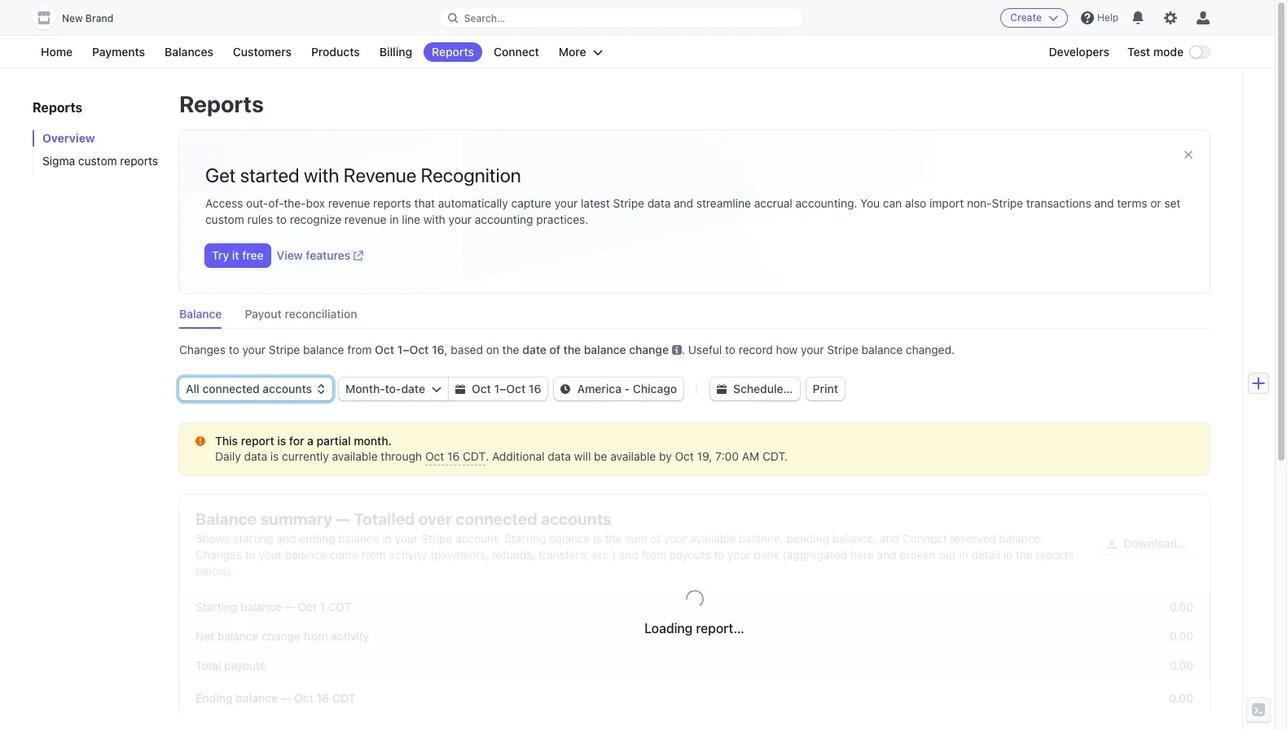 Task type: describe. For each thing, give the bounding box(es) containing it.
latest
[[581, 196, 610, 210]]

oct 1 – oct 16
[[472, 382, 541, 396]]

reconciliation
[[285, 307, 357, 321]]

america - chicago
[[577, 382, 677, 396]]

from down sum
[[642, 548, 666, 562]]

total
[[196, 659, 221, 673]]

payout reconciliation link
[[245, 303, 367, 329]]

0 vertical spatial connect
[[494, 45, 539, 59]]

pending
[[787, 532, 829, 546]]

to right "useful"
[[725, 343, 736, 357]]

your right "how"
[[801, 343, 824, 357]]

cdt for ending balance — oct 16 cdt
[[332, 692, 356, 706]]

0 horizontal spatial available
[[332, 450, 378, 464]]

1 vertical spatial payouts
[[224, 659, 266, 673]]

16 inside this report is for a partial month. daily data is currently available through oct 16 cdt . additional data will be available by oct 19, 7:00 am cdt.
[[447, 450, 460, 464]]

balance up america
[[584, 343, 626, 357]]

available inside balance summary — totalled over connected accounts shows starting and ending balance in your stripe account. starting balance is the sum of your available balance, pending balance, and connect reserved balance. changes to your balance come from activity (payments, refunds, transfers, etc.) and from payouts to your bank (aggregated here and broken out in detail in the reports below).
[[690, 532, 736, 546]]

home link
[[33, 42, 81, 62]]

16 left based
[[432, 343, 445, 357]]

refunds,
[[492, 548, 536, 562]]

. useful to record how your stripe balance changed.
[[682, 343, 955, 357]]

broken
[[900, 548, 936, 562]]

7:00
[[715, 450, 739, 464]]

developers
[[1049, 45, 1110, 59]]

0 vertical spatial is
[[277, 434, 286, 448]]

to down starting
[[245, 548, 256, 562]]

balance up come
[[338, 532, 379, 546]]

overview link
[[33, 130, 163, 147]]

loading report…
[[645, 622, 744, 636]]

row containing total payouts
[[179, 652, 1210, 681]]

more button
[[551, 42, 611, 62]]

2 balance, from the left
[[832, 532, 877, 546]]

test mode
[[1128, 45, 1184, 59]]

stripe down payout reconciliation
[[269, 343, 300, 357]]

0 horizontal spatial –
[[403, 343, 409, 357]]

svg image for month-to-date
[[432, 385, 442, 394]]

oct up net balance change from activity
[[298, 600, 317, 614]]

— for over
[[336, 510, 350, 529]]

month-to-date button
[[339, 378, 448, 401]]

through
[[381, 450, 422, 464]]

1 vertical spatial is
[[270, 450, 279, 464]]

partial
[[317, 434, 351, 448]]

will
[[574, 450, 591, 464]]

your left bank
[[728, 548, 751, 562]]

your down "payout" at the left of page
[[242, 343, 266, 357]]

search…
[[464, 12, 505, 24]]

changes to your stripe balance from oct 1 – oct 16 , based on the
[[179, 343, 519, 357]]

recognition
[[421, 164, 521, 187]]

cdt for starting balance — oct 1 cdt
[[328, 600, 351, 614]]

customers
[[233, 45, 292, 59]]

. inside this report is for a partial month. daily data is currently available through oct 16 cdt . additional data will be available by oct 19, 7:00 am cdt.
[[486, 450, 489, 464]]

practices.
[[536, 213, 588, 226]]

(aggregated
[[783, 548, 847, 562]]

balance for balance
[[179, 307, 222, 321]]

to left bank
[[714, 548, 724, 562]]

on
[[486, 343, 499, 357]]

here
[[850, 548, 874, 562]]

additional
[[492, 450, 545, 464]]

16 left america
[[529, 382, 541, 396]]

new
[[62, 12, 83, 24]]

svg image inside schedule… 'button'
[[717, 385, 727, 394]]

in down balance.
[[1004, 548, 1013, 562]]

create
[[1010, 11, 1042, 24]]

oct down net balance change from activity
[[294, 692, 314, 706]]

change inside grid
[[262, 630, 300, 644]]

in right out
[[959, 548, 968, 562]]

stripe left transactions
[[992, 196, 1023, 210]]

print
[[813, 382, 838, 396]]

custom inside access out-of-the-box revenue reports that automatically capture your latest stripe data and streamline accrual accounting. you can also import non-stripe transactions and terms or set custom rules to recognize revenue in line with your accounting practices.
[[205, 213, 244, 226]]

connected
[[456, 510, 537, 529]]

billing link
[[371, 42, 420, 62]]

this
[[215, 434, 238, 448]]

customers link
[[225, 42, 300, 62]]

0 vertical spatial change
[[629, 343, 669, 357]]

from right come
[[361, 548, 386, 562]]

view features
[[277, 248, 350, 262]]

row containing starting balance —
[[179, 593, 1210, 622]]

19,
[[697, 450, 712, 464]]

accrual
[[754, 196, 793, 210]]

new brand button
[[33, 7, 130, 29]]

america
[[577, 382, 622, 396]]

date inside popup button
[[401, 382, 425, 396]]

oct right 'by'
[[675, 450, 694, 464]]

to-
[[385, 382, 401, 396]]

1 horizontal spatial –
[[499, 382, 506, 396]]

balance for balance summary — totalled over connected accounts shows starting and ending balance in your stripe account. starting balance is the sum of your available balance, pending balance, and connect reserved balance. changes to your balance come from activity (payments, refunds, transfers, etc.) and from payouts to your bank (aggregated here and broken out in detail in the reports below).
[[196, 510, 257, 529]]

balance down total payouts
[[236, 692, 278, 706]]

is inside balance summary — totalled over connected accounts shows starting and ending balance in your stripe account. starting balance is the sum of your available balance, pending balance, and connect reserved balance. changes to your balance come from activity (payments, refunds, transfers, etc.) and from payouts to your bank (aggregated here and broken out in detail in the reports below).
[[593, 532, 602, 546]]

with inside access out-of-the-box revenue reports that automatically capture your latest stripe data and streamline accrual accounting. you can also import non-stripe transactions and terms or set custom rules to recognize revenue in line with your accounting practices.
[[423, 213, 445, 226]]

overview
[[42, 131, 95, 145]]

capture
[[511, 196, 552, 210]]

1 horizontal spatial reports
[[179, 90, 264, 117]]

0 vertical spatial revenue
[[328, 196, 370, 210]]

0 horizontal spatial reports
[[33, 100, 83, 115]]

oct up this report is for a partial month. daily data is currently available through oct 16 cdt . additional data will be available by oct 19, 7:00 am cdt.
[[506, 382, 526, 396]]

grid containing starting balance —
[[179, 593, 1210, 717]]

transfers,
[[539, 548, 589, 562]]

oct down on
[[472, 382, 491, 396]]

ending
[[196, 692, 233, 706]]

print button
[[806, 378, 845, 401]]

balance link
[[179, 303, 232, 329]]

out
[[939, 548, 956, 562]]

activity inside grid
[[331, 630, 369, 644]]

features
[[306, 248, 350, 262]]

mode
[[1153, 45, 1184, 59]]

reports inside access out-of-the-box revenue reports that automatically capture your latest stripe data and streamline accrual accounting. you can also import non-stripe transactions and terms or set custom rules to recognize revenue in line with your accounting practices.
[[373, 196, 411, 210]]

stripe inside balance summary — totalled over connected accounts shows starting and ending balance in your stripe account. starting balance is the sum of your available balance, pending balance, and connect reserved balance. changes to your balance come from activity (payments, refunds, transfers, etc.) and from payouts to your bank (aggregated here and broken out in detail in the reports below).
[[421, 532, 452, 546]]

data inside access out-of-the-box revenue reports that automatically capture your latest stripe data and streamline accrual accounting. you can also import non-stripe transactions and terms or set custom rules to recognize revenue in line with your accounting practices.
[[647, 196, 671, 210]]

connect inside balance summary — totalled over connected accounts shows starting and ending balance in your stripe account. starting balance is the sum of your available balance, pending balance, and connect reserved balance. changes to your balance come from activity (payments, refunds, transfers, etc.) and from payouts to your bank (aggregated here and broken out in detail in the reports below).
[[903, 532, 947, 546]]

new brand
[[62, 12, 113, 24]]

free
[[242, 248, 264, 262]]

activity inside balance summary — totalled over connected accounts shows starting and ending balance in your stripe account. starting balance is the sum of your available balance, pending balance, and connect reserved balance. changes to your balance come from activity (payments, refunds, transfers, etc.) and from payouts to your bank (aggregated here and broken out in detail in the reports below).
[[389, 548, 427, 562]]

starting inside balance summary — totalled over connected accounts shows starting and ending balance in your stripe account. starting balance is the sum of your available balance, pending balance, and connect reserved balance. changes to your balance come from activity (payments, refunds, transfers, etc.) and from payouts to your bank (aggregated here and broken out in detail in the reports below).
[[504, 532, 546, 546]]

row containing ending balance —
[[179, 681, 1210, 717]]

non-
[[967, 196, 992, 210]]

sigma custom reports
[[42, 154, 158, 168]]

totalled
[[354, 510, 415, 529]]

bank
[[754, 548, 780, 562]]

report
[[241, 434, 274, 448]]

below).
[[196, 565, 234, 578]]

balance summary — totalled over connected accounts shows starting and ending balance in your stripe account. starting balance is the sum of your available balance, pending balance, and connect reserved balance. changes to your balance come from activity (payments, refunds, transfers, etc.) and from payouts to your bank (aggregated here and broken out in detail in the reports below).
[[196, 510, 1074, 578]]

,
[[445, 343, 448, 357]]

etc.)
[[592, 548, 616, 562]]

your down totalled on the left of page
[[395, 532, 418, 546]]

accounting.
[[796, 196, 857, 210]]

balance down reconciliation
[[303, 343, 344, 357]]

month.
[[354, 434, 392, 448]]

— for 16
[[281, 692, 291, 706]]

balance down ending
[[285, 548, 326, 562]]

starting
[[233, 532, 274, 546]]

out-
[[246, 196, 268, 210]]

that
[[414, 196, 435, 210]]

your down starting
[[259, 548, 282, 562]]

create button
[[1001, 8, 1068, 28]]

-
[[625, 382, 630, 396]]

download…
[[1124, 537, 1187, 551]]

payouts inside balance summary — totalled over connected accounts shows starting and ending balance in your stripe account. starting balance is the sum of your available balance, pending balance, and connect reserved balance. changes to your balance come from activity (payments, refunds, transfers, etc.) and from payouts to your bank (aggregated here and broken out in detail in the reports below).
[[669, 548, 711, 562]]

in down totalled on the left of page
[[382, 532, 392, 546]]

brand
[[85, 12, 113, 24]]

the up america
[[563, 343, 581, 357]]

svg image for this report is for a partial month.
[[196, 437, 205, 447]]

stripe right latest
[[613, 196, 644, 210]]

download… button
[[1101, 533, 1194, 556]]



Task type: vqa. For each thing, say whether or not it's contained in the screenshot.
Date to the right
yes



Task type: locate. For each thing, give the bounding box(es) containing it.
2 horizontal spatial 1
[[494, 382, 499, 396]]

in left line
[[390, 213, 399, 226]]

16 inside grid
[[316, 692, 329, 706]]

row
[[179, 593, 1210, 622], [179, 622, 1210, 652], [179, 652, 1210, 681], [179, 681, 1210, 717]]

stripe up print
[[827, 343, 859, 357]]

data down report
[[244, 450, 267, 464]]

tab list containing balance
[[179, 303, 1210, 329]]

row containing net balance change from activity
[[179, 622, 1210, 652]]

0 vertical spatial date
[[522, 343, 547, 357]]

accounts
[[541, 510, 612, 529]]

available right sum
[[690, 532, 736, 546]]

1 horizontal spatial data
[[548, 450, 571, 464]]

cdt
[[463, 450, 486, 464], [328, 600, 351, 614], [332, 692, 356, 706]]

1 horizontal spatial change
[[629, 343, 669, 357]]

tab list
[[179, 303, 1210, 329]]

available down month. at left bottom
[[332, 450, 378, 464]]

started
[[240, 164, 300, 187]]

from inside grid
[[303, 630, 328, 644]]

with
[[304, 164, 339, 187], [423, 213, 445, 226]]

0 vertical spatial payouts
[[669, 548, 711, 562]]

1 up net balance change from activity
[[320, 600, 325, 614]]

balance up net balance change from activity
[[240, 600, 282, 614]]

svg image left america
[[561, 385, 571, 394]]

0 vertical spatial .
[[682, 343, 685, 357]]

1 balance, from the left
[[739, 532, 783, 546]]

get
[[205, 164, 236, 187]]

svg image for download…
[[1107, 539, 1117, 549]]

0 horizontal spatial change
[[262, 630, 300, 644]]

starting up refunds,
[[504, 532, 546, 546]]

1 vertical spatial changes
[[196, 548, 242, 562]]

reports loading completed element
[[179, 130, 1210, 731]]

– left , on the top of the page
[[403, 343, 409, 357]]

a
[[307, 434, 314, 448]]

svg image
[[455, 385, 465, 394], [717, 385, 727, 394], [196, 437, 205, 447]]

1 vertical spatial activity
[[331, 630, 369, 644]]

0 vertical spatial activity
[[389, 548, 427, 562]]

payouts right total
[[224, 659, 266, 673]]

month-to-date
[[345, 382, 425, 396]]

changes
[[179, 343, 226, 357], [196, 548, 242, 562]]

(payments,
[[430, 548, 489, 562]]

0 vertical spatial starting
[[504, 532, 546, 546]]

balance, up here
[[832, 532, 877, 546]]

connect up broken
[[903, 532, 947, 546]]

balance, up bank
[[739, 532, 783, 546]]

1 horizontal spatial activity
[[389, 548, 427, 562]]

1 horizontal spatial svg image
[[455, 385, 465, 394]]

1 horizontal spatial balance,
[[832, 532, 877, 546]]

1 vertical spatial connect
[[903, 532, 947, 546]]

0 horizontal spatial with
[[304, 164, 339, 187]]

chicago
[[633, 382, 677, 396]]

balances link
[[156, 42, 222, 62]]

1 horizontal spatial .
[[682, 343, 685, 357]]

useful
[[688, 343, 722, 357]]

try it free button
[[205, 244, 270, 267]]

data left will
[[548, 450, 571, 464]]

0 vertical spatial balance
[[179, 307, 222, 321]]

. left the additional
[[486, 450, 489, 464]]

the right on
[[502, 343, 519, 357]]

loading
[[645, 622, 693, 636]]

total payouts
[[196, 659, 266, 673]]

svg image down based
[[455, 385, 465, 394]]

try it free
[[212, 248, 264, 262]]

reports down search…
[[432, 45, 474, 59]]

1 vertical spatial with
[[423, 213, 445, 226]]

0 horizontal spatial 1
[[320, 600, 325, 614]]

date right month-
[[401, 382, 425, 396]]

. left "useful"
[[682, 343, 685, 357]]

0 horizontal spatial data
[[244, 450, 267, 464]]

get started with revenue recognition
[[205, 164, 521, 187]]

– up this report is for a partial month. daily data is currently available through oct 16 cdt . additional data will be available by oct 19, 7:00 am cdt.
[[499, 382, 506, 396]]

you
[[860, 196, 880, 210]]

1 vertical spatial reports
[[373, 196, 411, 210]]

report…
[[696, 622, 744, 636]]

sigma
[[42, 154, 75, 168]]

2 horizontal spatial reports
[[1036, 548, 1074, 562]]

4 row from the top
[[179, 681, 1210, 717]]

daily
[[215, 450, 241, 464]]

date
[[522, 343, 547, 357], [401, 382, 425, 396]]

products link
[[303, 42, 368, 62]]

— for 1
[[285, 600, 294, 614]]

2 vertical spatial reports
[[1036, 548, 1074, 562]]

recognize
[[290, 213, 341, 226]]

in inside access out-of-the-box revenue reports that automatically capture your latest stripe data and streamline accrual accounting. you can also import non-stripe transactions and terms or set custom rules to recognize revenue in line with your accounting practices.
[[390, 213, 399, 226]]

from down starting balance — oct 1 cdt
[[303, 630, 328, 644]]

16 right "through"
[[447, 450, 460, 464]]

grid
[[179, 593, 1210, 717]]

am
[[742, 450, 759, 464]]

changes inside balance summary — totalled over connected accounts shows starting and ending balance in your stripe account. starting balance is the sum of your available balance, pending balance, and connect reserved balance. changes to your balance come from activity (payments, refunds, transfers, etc.) and from payouts to your bank (aggregated here and broken out in detail in the reports below).
[[196, 548, 242, 562]]

1 up to-
[[397, 343, 403, 357]]

svg image left this
[[196, 437, 205, 447]]

change
[[629, 343, 669, 357], [262, 630, 300, 644]]

svg image
[[432, 385, 442, 394], [561, 385, 571, 394], [1107, 539, 1117, 549]]

net balance change from activity
[[196, 630, 369, 644]]

1 vertical spatial of
[[650, 532, 661, 546]]

svg image right to-
[[432, 385, 442, 394]]

available left 'by'
[[610, 450, 656, 464]]

1 vertical spatial –
[[499, 382, 506, 396]]

products
[[311, 45, 360, 59]]

import
[[930, 196, 964, 210]]

access
[[205, 196, 243, 210]]

balance down try
[[179, 307, 222, 321]]

revenue
[[328, 196, 370, 210], [345, 213, 387, 226]]

1 vertical spatial .
[[486, 450, 489, 464]]

2 vertical spatial is
[[593, 532, 602, 546]]

2 horizontal spatial svg image
[[717, 385, 727, 394]]

1 vertical spatial custom
[[205, 213, 244, 226]]

0 horizontal spatial .
[[486, 450, 489, 464]]

changes down balance link
[[179, 343, 226, 357]]

2 vertical spatial —
[[281, 692, 291, 706]]

2 vertical spatial 1
[[320, 600, 325, 614]]

reports up overview
[[33, 100, 83, 115]]

— up net balance change from activity
[[285, 600, 294, 614]]

2 horizontal spatial reports
[[432, 45, 474, 59]]

sigma custom reports link
[[33, 153, 163, 169]]

reserved
[[950, 532, 996, 546]]

1 horizontal spatial date
[[522, 343, 547, 357]]

1 horizontal spatial custom
[[205, 213, 244, 226]]

— down net balance change from activity
[[281, 692, 291, 706]]

1 horizontal spatial svg image
[[561, 385, 571, 394]]

your down automatically
[[449, 213, 472, 226]]

0 horizontal spatial date
[[401, 382, 425, 396]]

cdt.
[[763, 450, 788, 464]]

reports down balances link
[[179, 90, 264, 117]]

starting balance — oct 1 cdt
[[196, 600, 351, 614]]

1 vertical spatial revenue
[[345, 213, 387, 226]]

your up practices.
[[555, 196, 578, 210]]

of inside balance summary — totalled over connected accounts shows starting and ending balance in your stripe account. starting balance is the sum of your available balance, pending balance, and connect reserved balance. changes to your balance come from activity (payments, refunds, transfers, etc.) and from payouts to your bank (aggregated here and broken out in detail in the reports below).
[[650, 532, 661, 546]]

2 vertical spatial cdt
[[332, 692, 356, 706]]

of right sum
[[650, 532, 661, 546]]

payout
[[245, 307, 282, 321]]

svg image inside the month-to-date popup button
[[432, 385, 442, 394]]

— inside balance summary — totalled over connected accounts shows starting and ending balance in your stripe account. starting balance is the sum of your available balance, pending balance, and connect reserved balance. changes to your balance come from activity (payments, refunds, transfers, etc.) and from payouts to your bank (aggregated here and broken out in detail in the reports below).
[[336, 510, 350, 529]]

svg image left the schedule…
[[717, 385, 727, 394]]

–
[[403, 343, 409, 357], [499, 382, 506, 396]]

custom down overview link
[[78, 154, 117, 168]]

starting inside grid
[[196, 600, 237, 614]]

1 vertical spatial change
[[262, 630, 300, 644]]

0 vertical spatial changes
[[179, 343, 226, 357]]

terms
[[1117, 196, 1147, 210]]

1 vertical spatial —
[[285, 600, 294, 614]]

net
[[196, 630, 214, 644]]

0 horizontal spatial connect
[[494, 45, 539, 59]]

balance inside balance summary — totalled over connected accounts shows starting and ending balance in your stripe account. starting balance is the sum of your available balance, pending balance, and connect reserved balance. changes to your balance come from activity (payments, refunds, transfers, etc.) and from payouts to your bank (aggregated here and broken out in detail in the reports below).
[[196, 510, 257, 529]]

reports inside balance summary — totalled over connected accounts shows starting and ending balance in your stripe account. starting balance is the sum of your available balance, pending balance, and connect reserved balance. changes to your balance come from activity (payments, refunds, transfers, etc.) and from payouts to your bank (aggregated here and broken out in detail in the reports below).
[[1036, 548, 1074, 562]]

stripe down over
[[421, 532, 452, 546]]

line
[[402, 213, 420, 226]]

change up chicago
[[629, 343, 669, 357]]

over
[[419, 510, 452, 529]]

1 horizontal spatial of
[[650, 532, 661, 546]]

0 vertical spatial —
[[336, 510, 350, 529]]

1 vertical spatial 1
[[494, 382, 499, 396]]

1 horizontal spatial 1
[[397, 343, 403, 357]]

this report is for a partial month. daily data is currently available through oct 16 cdt . additional data will be available by oct 19, 7:00 am cdt.
[[215, 434, 788, 464]]

3 row from the top
[[179, 652, 1210, 681]]

to down balance link
[[229, 343, 239, 357]]

16
[[432, 343, 445, 357], [529, 382, 541, 396], [447, 450, 460, 464], [316, 692, 329, 706]]

starting
[[504, 532, 546, 546], [196, 600, 237, 614]]

0 horizontal spatial svg image
[[196, 437, 205, 447]]

the down balance.
[[1016, 548, 1033, 562]]

0 horizontal spatial custom
[[78, 154, 117, 168]]

.
[[682, 343, 685, 357], [486, 450, 489, 464]]

Search… text field
[[438, 8, 804, 28]]

2 row from the top
[[179, 622, 1210, 652]]

the
[[502, 343, 519, 357], [563, 343, 581, 357], [605, 532, 622, 546], [1016, 548, 1033, 562]]

reports inside sigma custom reports link
[[120, 154, 158, 168]]

1 row from the top
[[179, 593, 1210, 622]]

transactions
[[1026, 196, 1091, 210]]

0 vertical spatial reports
[[120, 154, 158, 168]]

payout reconciliation
[[245, 307, 357, 321]]

help button
[[1074, 5, 1125, 31]]

2 horizontal spatial available
[[690, 532, 736, 546]]

0 horizontal spatial balance,
[[739, 532, 783, 546]]

balance up transfers,
[[549, 532, 590, 546]]

1 horizontal spatial payouts
[[669, 548, 711, 562]]

svg image for america - chicago
[[561, 385, 571, 394]]

data right latest
[[647, 196, 671, 210]]

oct up month-to-date
[[375, 343, 394, 357]]

1 inside grid
[[320, 600, 325, 614]]

1 horizontal spatial connect
[[903, 532, 947, 546]]

2 horizontal spatial data
[[647, 196, 671, 210]]

cdt inside this report is for a partial month. daily data is currently available through oct 16 cdt . additional data will be available by oct 19, 7:00 am cdt.
[[463, 450, 486, 464]]

changed.
[[906, 343, 955, 357]]

billing
[[379, 45, 412, 59]]

balance left changed. on the top
[[862, 343, 903, 357]]

0 horizontal spatial of
[[550, 343, 560, 357]]

1 horizontal spatial with
[[423, 213, 445, 226]]

balance inside balance link
[[179, 307, 222, 321]]

1 horizontal spatial reports
[[373, 196, 411, 210]]

1 vertical spatial cdt
[[328, 600, 351, 614]]

reports link
[[424, 42, 482, 62]]

— up come
[[336, 510, 350, 529]]

or
[[1151, 196, 1161, 210]]

sum
[[625, 532, 647, 546]]

payments link
[[84, 42, 153, 62]]

of right on
[[550, 343, 560, 357]]

detail
[[972, 548, 1000, 562]]

connect down search…
[[494, 45, 539, 59]]

shows
[[196, 532, 230, 546]]

svg image left download…
[[1107, 539, 1117, 549]]

1 vertical spatial starting
[[196, 600, 237, 614]]

ending
[[299, 532, 335, 546]]

change down starting balance — oct 1 cdt
[[262, 630, 300, 644]]

0 vertical spatial 1
[[397, 343, 403, 357]]

balance up shows
[[196, 510, 257, 529]]

the-
[[284, 196, 306, 210]]

oct right "through"
[[425, 450, 444, 464]]

0 vertical spatial custom
[[78, 154, 117, 168]]

16 down net balance change from activity
[[316, 692, 329, 706]]

0 horizontal spatial svg image
[[432, 385, 442, 394]]

payouts up loading report…
[[669, 548, 711, 562]]

oct
[[375, 343, 394, 357], [409, 343, 429, 357], [472, 382, 491, 396], [506, 382, 526, 396], [425, 450, 444, 464], [675, 450, 694, 464], [298, 600, 317, 614], [294, 692, 314, 706]]

from up month-
[[347, 343, 372, 357]]

currently
[[282, 450, 329, 464]]

is up the etc.)
[[593, 532, 602, 546]]

to down of-
[[276, 213, 287, 226]]

your right sum
[[664, 532, 687, 546]]

is down report
[[270, 450, 279, 464]]

0 vertical spatial of
[[550, 343, 560, 357]]

starting up net
[[196, 600, 237, 614]]

reports up line
[[373, 196, 411, 210]]

of-
[[268, 196, 284, 210]]

view
[[277, 248, 303, 262]]

ending balance — oct 16 cdt
[[196, 692, 356, 706]]

0 horizontal spatial payouts
[[224, 659, 266, 673]]

svg image for oct 1
[[455, 385, 465, 394]]

0 horizontal spatial activity
[[331, 630, 369, 644]]

0 vertical spatial with
[[304, 164, 339, 187]]

record
[[739, 343, 773, 357]]

revenue
[[344, 164, 417, 187]]

1 vertical spatial date
[[401, 382, 425, 396]]

balances
[[165, 45, 213, 59]]

1 down on
[[494, 382, 499, 396]]

0 horizontal spatial reports
[[120, 154, 158, 168]]

2 horizontal spatial svg image
[[1107, 539, 1117, 549]]

1 vertical spatial balance
[[196, 510, 257, 529]]

balance up total payouts
[[217, 630, 259, 644]]

0 vertical spatial cdt
[[463, 450, 486, 464]]

1 horizontal spatial starting
[[504, 532, 546, 546]]

from
[[347, 343, 372, 357], [361, 548, 386, 562], [642, 548, 666, 562], [303, 630, 328, 644]]

reports down balance.
[[1036, 548, 1074, 562]]

based
[[451, 343, 483, 357]]

1 horizontal spatial available
[[610, 450, 656, 464]]

the up the etc.)
[[605, 532, 622, 546]]

0 vertical spatial –
[[403, 343, 409, 357]]

is left for
[[277, 434, 286, 448]]

to inside access out-of-the-box revenue reports that automatically capture your latest stripe data and streamline accrual accounting. you can also import non-stripe transactions and terms or set custom rules to recognize revenue in line with your accounting practices.
[[276, 213, 287, 226]]

changes up 'below).'
[[196, 548, 242, 562]]

schedule…
[[733, 382, 793, 396]]

access out-of-the-box revenue reports that automatically capture your latest stripe data and streamline accrual accounting. you can also import non-stripe transactions and terms or set custom rules to recognize revenue in line with your accounting practices.
[[205, 196, 1181, 226]]

reports down overview link
[[120, 154, 158, 168]]

date right on
[[522, 343, 547, 357]]

svg image inside america - chicago button
[[561, 385, 571, 394]]

0 horizontal spatial starting
[[196, 600, 237, 614]]

svg image inside download… button
[[1107, 539, 1117, 549]]

Search… search field
[[438, 8, 804, 28]]

oct left , on the top of the page
[[409, 343, 429, 357]]



